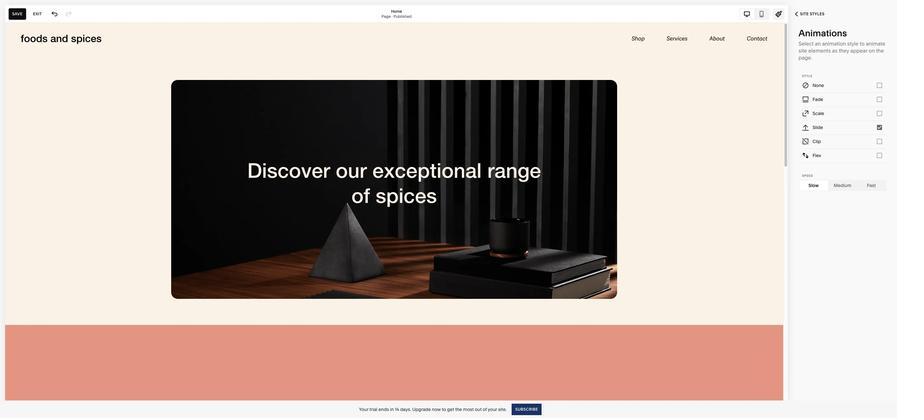 Task type: locate. For each thing, give the bounding box(es) containing it.
exit
[[33, 11, 42, 16]]

the inside animations select an animation style to animate site elements as they appear on the page.
[[876, 47, 884, 54]]

0 horizontal spatial tab list
[[740, 9, 769, 19]]

scale
[[813, 110, 824, 116]]

styles
[[810, 11, 825, 16]]

scale image
[[802, 110, 809, 117]]

site styles button
[[788, 7, 832, 21]]

1 vertical spatial tab list
[[799, 180, 886, 191]]

the right on
[[876, 47, 884, 54]]

they
[[839, 47, 849, 54]]

flex image
[[802, 152, 809, 159]]

home page · published
[[382, 9, 412, 19]]

slow
[[809, 183, 819, 188]]

0 horizontal spatial the
[[455, 407, 462, 412]]

·
[[392, 14, 393, 19]]

tab list
[[740, 9, 769, 19], [799, 180, 886, 191]]

0 vertical spatial tab list
[[740, 9, 769, 19]]

save
[[12, 11, 23, 16]]

to up appear
[[860, 40, 865, 47]]

style
[[802, 74, 813, 78]]

to
[[860, 40, 865, 47], [442, 407, 446, 412]]

style
[[848, 40, 859, 47]]

the right get
[[455, 407, 462, 412]]

ends
[[379, 407, 389, 412]]

your
[[359, 407, 369, 412]]

to left get
[[442, 407, 446, 412]]

in
[[390, 407, 394, 412]]

get
[[447, 407, 454, 412]]

1 horizontal spatial the
[[876, 47, 884, 54]]

none image
[[802, 82, 809, 89]]

animation
[[822, 40, 846, 47]]

0 vertical spatial the
[[876, 47, 884, 54]]

1 horizontal spatial tab list
[[799, 180, 886, 191]]

1 vertical spatial to
[[442, 407, 446, 412]]

fast
[[867, 183, 876, 188]]

1 horizontal spatial to
[[860, 40, 865, 47]]

site.
[[498, 407, 507, 412]]

site styles
[[800, 11, 825, 16]]

slide image
[[802, 124, 809, 131]]

14
[[395, 407, 399, 412]]

speed
[[802, 174, 813, 177]]

home
[[391, 9, 402, 14]]

1 vertical spatial the
[[455, 407, 462, 412]]

days.
[[400, 407, 411, 412]]

site
[[799, 47, 807, 54]]

the
[[876, 47, 884, 54], [455, 407, 462, 412]]

page.
[[799, 54, 812, 61]]

0 vertical spatial to
[[860, 40, 865, 47]]

subscribe button
[[512, 404, 542, 415]]

save button
[[9, 8, 26, 20]]

subscribe
[[515, 407, 538, 412]]

out
[[475, 407, 482, 412]]

flex
[[813, 153, 821, 158]]

trial
[[370, 407, 378, 412]]



Task type: vqa. For each thing, say whether or not it's contained in the screenshot.
"UPGRADE"
yes



Task type: describe. For each thing, give the bounding box(es) containing it.
none
[[813, 82, 824, 88]]

exit button
[[30, 8, 45, 20]]

animations
[[799, 28, 847, 39]]

medium
[[834, 183, 852, 188]]

tab list containing slow
[[799, 180, 886, 191]]

on
[[869, 47, 875, 54]]

elements
[[809, 47, 831, 54]]

an
[[815, 40, 821, 47]]

published
[[394, 14, 412, 19]]

fade
[[813, 96, 823, 102]]

select
[[799, 40, 814, 47]]

your
[[488, 407, 497, 412]]

animate
[[866, 40, 886, 47]]

now
[[432, 407, 441, 412]]

fast button
[[857, 180, 886, 191]]

slide
[[813, 125, 823, 130]]

page
[[382, 14, 391, 19]]

of
[[483, 407, 487, 412]]

as
[[832, 47, 838, 54]]

fade image
[[802, 96, 809, 103]]

clip image
[[802, 138, 809, 145]]

to inside animations select an animation style to animate site elements as they appear on the page.
[[860, 40, 865, 47]]

site
[[800, 11, 809, 16]]

animations select an animation style to animate site elements as they appear on the page.
[[799, 28, 886, 61]]

your trial ends in 14 days. upgrade now to get the most out of your site.
[[359, 407, 507, 412]]

clip
[[813, 139, 821, 144]]

medium button
[[828, 180, 857, 191]]

most
[[463, 407, 474, 412]]

0 horizontal spatial to
[[442, 407, 446, 412]]

upgrade
[[412, 407, 431, 412]]

appear
[[851, 47, 868, 54]]

slow button
[[799, 180, 828, 191]]



